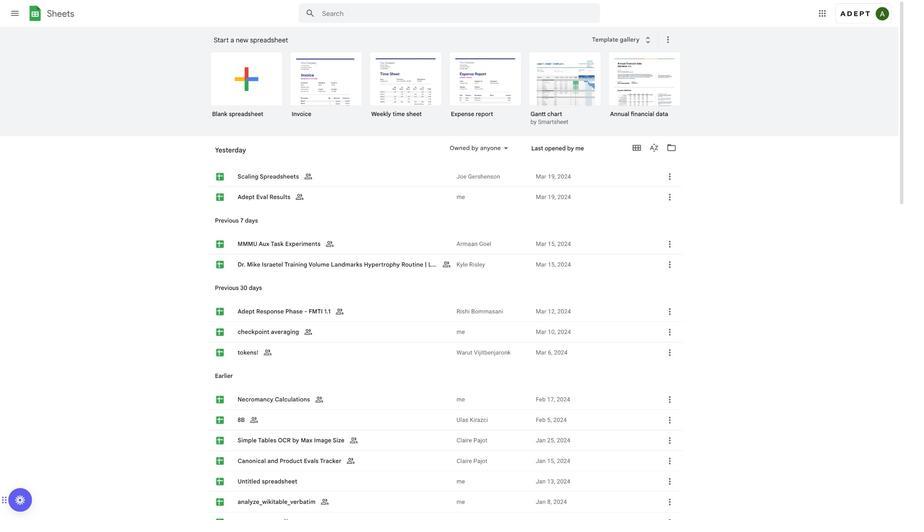 Task type: locate. For each thing, give the bounding box(es) containing it.
1 vertical spatial owned by claire pajot element
[[457, 457, 530, 465]]

medium image for mmmu aux task experiments google sheets element
[[215, 239, 225, 249]]

heading
[[214, 27, 587, 54], [209, 136, 432, 163]]

0 vertical spatial last opened by me mar 19, 2024 element
[[536, 172, 653, 181]]

2 owned by me element from the top
[[457, 328, 530, 336]]

more actions. popup button. image for last opened by me mar 12, 2024 element
[[665, 307, 676, 317]]

last opened by me jan 3, 2024 element
[[536, 519, 653, 520]]

owned by me element
[[457, 193, 530, 201], [457, 328, 530, 336], [457, 396, 530, 404], [457, 478, 530, 486], [457, 498, 530, 506]]

mmmu aux task experiments google sheets element
[[237, 82, 452, 520]]

2 owned by claire pajot element from the top
[[457, 457, 530, 465]]

2 last opened by me mar 15, 2024 element from the top
[[536, 260, 653, 269]]

move image
[[1, 495, 4, 506], [4, 495, 7, 506]]

3 more actions. popup button. image from the top
[[665, 348, 676, 358]]

None search field
[[299, 3, 601, 23]]

3 medium image from the top
[[215, 307, 225, 317]]

main menu image
[[10, 8, 20, 18]]

0 vertical spatial owned by claire pajot element
[[457, 437, 530, 445]]

2 vertical spatial medium image
[[215, 307, 225, 317]]

1 last opened by me mar 19, 2024 element from the top
[[536, 172, 653, 181]]

5 more actions. popup button. image from the top
[[665, 415, 676, 426]]

last opened by me feb 5, 2024 element
[[536, 416, 653, 424]]

more actions. popup button. image for last opened by me mar 6, 2024 element
[[665, 348, 676, 358]]

medium image
[[215, 172, 225, 182], [215, 192, 225, 202], [215, 307, 225, 317]]

owned by ulas kirazci element
[[457, 416, 530, 424]]

1 vertical spatial last opened by me mar 15, 2024 element
[[536, 260, 653, 269]]

2 more actions. popup button. image from the top
[[665, 307, 676, 317]]

1 move image from the left
[[1, 495, 4, 506]]

owned by joe gershenson element
[[457, 172, 530, 181]]

list box
[[209, 5, 682, 520], [209, 15, 682, 520], [209, 19, 682, 520], [211, 50, 693, 154], [209, 82, 682, 520]]

owned by claire pajot element
[[457, 437, 530, 445], [457, 457, 530, 465]]

medium image for the dr. mike israetel training volume landmarks hypertrophy routine | liftvault.com google sheets element
[[215, 260, 225, 270]]

1 vertical spatial last opened by me mar 19, 2024 element
[[536, 193, 653, 201]]

more actions. popup button. image
[[665, 239, 676, 249], [665, 307, 676, 317], [665, 348, 676, 358], [665, 395, 676, 405]]

0 vertical spatial medium image
[[215, 239, 225, 249]]

medium image
[[215, 239, 225, 249], [215, 260, 225, 270]]

3 owned by me element from the top
[[457, 396, 530, 404]]

6 more actions. popup button. image from the top
[[665, 436, 676, 446]]

simple tables ocr by max image size google sheets element
[[237, 279, 452, 520]]

more actions. popup button. image
[[665, 172, 676, 182], [665, 192, 676, 202], [665, 260, 676, 270], [665, 327, 676, 337], [665, 415, 676, 426], [665, 436, 676, 446]]

1 more actions. popup button. image from the top
[[665, 172, 676, 182]]

8b google sheets element
[[223, 258, 452, 520]]

1 last opened by me mar 15, 2024 element from the top
[[536, 240, 653, 248]]

last opened by me jan 15, 2024 element
[[536, 457, 653, 465]]

0 vertical spatial medium image
[[215, 172, 225, 182]]

last opened by me mar 12, 2024 element
[[536, 308, 653, 316]]

3 more actions. popup button. image from the top
[[665, 260, 676, 270]]

dr. mike israetel training volume landmarks hypertrophy routine | liftvault.com google sheets element
[[237, 103, 455, 520]]

adept eval results google sheets element
[[237, 35, 452, 520]]

more actions. popup button. image for 'last opened by me mar 10, 2024' element in the right bottom of the page
[[665, 327, 676, 337]]

option
[[209, 5, 682, 520], [209, 15, 682, 520], [209, 19, 682, 520], [209, 26, 682, 520], [209, 35, 682, 520], [209, 39, 682, 520], [211, 52, 283, 124], [290, 52, 363, 154], [370, 52, 442, 154], [450, 52, 522, 154], [529, 52, 602, 154], [609, 52, 681, 154], [209, 60, 682, 520], [209, 73, 682, 520], [209, 80, 682, 520], [209, 82, 682, 520], [209, 93, 682, 520], [209, 103, 682, 520], [209, 114, 682, 520], [209, 150, 682, 520]]

4 more actions. popup button. image from the top
[[665, 327, 676, 337]]

0 vertical spatial last opened by me mar 15, 2024 element
[[536, 240, 653, 248]]

1 vertical spatial medium image
[[215, 192, 225, 202]]

last opened by me mar 15, 2024 element for owned by armaan goel element at the right top of page
[[536, 240, 653, 248]]

last opened by me mar 15, 2024 element
[[536, 240, 653, 248], [536, 260, 653, 269]]

tokens! google sheets element
[[237, 191, 452, 520]]

2 last opened by me mar 19, 2024 element from the top
[[536, 193, 653, 201]]

1 medium image from the top
[[215, 239, 225, 249]]

owned by armaan goel element
[[457, 240, 530, 248]]

necromancy calculations google sheets element
[[237, 238, 452, 520]]

2 medium image from the top
[[215, 260, 225, 270]]

1 more actions. popup button. image from the top
[[665, 239, 676, 249]]

1 vertical spatial medium image
[[215, 260, 225, 270]]

owned by warut vijitbenjaronk element
[[457, 349, 530, 357]]

2 medium image from the top
[[215, 192, 225, 202]]

scaling spreadsheets google sheets element
[[237, 15, 452, 520]]

1 owned by claire pajot element from the top
[[457, 437, 530, 445]]

4 more actions. popup button. image from the top
[[665, 395, 676, 405]]

last opened by me feb 17, 2024 element
[[536, 396, 653, 404]]

owned by me element for last opened by me feb 17, 2024 element
[[457, 396, 530, 404]]

1 owned by me element from the top
[[457, 193, 530, 201]]

more actions. image
[[662, 35, 674, 45]]

4 owned by me element from the top
[[457, 478, 530, 486]]

last opened by me mar 19, 2024 element
[[536, 172, 653, 181], [536, 193, 653, 201]]

5 owned by me element from the top
[[457, 498, 530, 506]]

1 medium image from the top
[[215, 172, 225, 182]]

2 more actions. popup button. image from the top
[[665, 192, 676, 202]]



Task type: vqa. For each thing, say whether or not it's contained in the screenshot.
"Last opened by me Jan 25, 2024" Element's More actions. Popup button. image
yes



Task type: describe. For each thing, give the bounding box(es) containing it.
medium image for adept eval results google sheets element
[[215, 172, 225, 182]]

owned by me element for last opened by me mar 19, 2024 element corresponding to adept eval results google sheets element
[[457, 193, 530, 201]]

analyze_wikitable_verbatim google sheets element
[[237, 340, 452, 520]]

last opened by me mar 15, 2024 element for owned by kyle risley element
[[536, 260, 653, 269]]

medium image for checkpoint averaging google sheets element on the left of page
[[215, 307, 225, 317]]

canonical and product evals tracker google sheets element
[[237, 299, 452, 520]]

more actions. popup button. image for last opened by me mar 19, 2024 element corresponding to adept eval results google sheets element
[[665, 192, 676, 202]]

2 move image from the left
[[4, 495, 7, 506]]

owned by claire pajot element for last opened by me jan 25, 2024 element
[[457, 437, 530, 445]]

owned by curtis hawthorne element
[[457, 519, 530, 520]]

owned by rishi bommasani element
[[457, 308, 530, 316]]

checkpoint averaging google sheets element
[[237, 170, 452, 520]]

owned by kyle risley element
[[457, 260, 530, 269]]

more actions. popup button. image for last opened by me jan 25, 2024 element
[[665, 436, 676, 446]]

0 vertical spatial heading
[[214, 27, 587, 54]]

more actions. popup button. image for last opened by me feb 5, 2024 element
[[665, 415, 676, 426]]

last opened by me mar 19, 2024 element for adept eval results google sheets element
[[536, 193, 653, 201]]

last opened by me jan 13, 2024 element
[[536, 478, 653, 486]]

record a loom image
[[15, 495, 25, 506]]

adept response phase - fmti 1.1 google sheets element
[[237, 150, 452, 520]]

more actions. popup button. image for last opened by me feb 17, 2024 element
[[665, 395, 676, 405]]

last opened by me mar 10, 2024 element
[[536, 328, 653, 336]]

owned by me element for 'last opened by me mar 10, 2024' element in the right bottom of the page
[[457, 328, 530, 336]]

more actions. popup button. image for last opened by me mar 19, 2024 element associated with scaling spreadsheets google sheets element
[[665, 172, 676, 182]]

owned by me element for the last opened by me jan 8, 2024 'element' on the right of the page
[[457, 498, 530, 506]]

116b datasets google sheets element
[[237, 361, 452, 520]]

last opened by me mar 19, 2024 element for scaling spreadsheets google sheets element
[[536, 172, 653, 181]]

1 vertical spatial heading
[[209, 136, 432, 163]]

search image
[[302, 5, 319, 22]]

more actions. popup button. image for last opened by me mar 15, 2024 element corresponding to owned by kyle risley element
[[665, 260, 676, 270]]

template gallery image
[[644, 35, 654, 45]]

last opened by me mar 6, 2024 element
[[536, 349, 653, 357]]

last opened by me jan 25, 2024 element
[[536, 437, 653, 445]]

Search bar text field
[[322, 9, 580, 18]]

owned by me element for last opened by me jan 13, 2024 element
[[457, 478, 530, 486]]

owned by claire pajot element for the last opened by me jan 15, 2024 element
[[457, 457, 530, 465]]

last opened by me jan 8, 2024 element
[[536, 498, 653, 506]]



